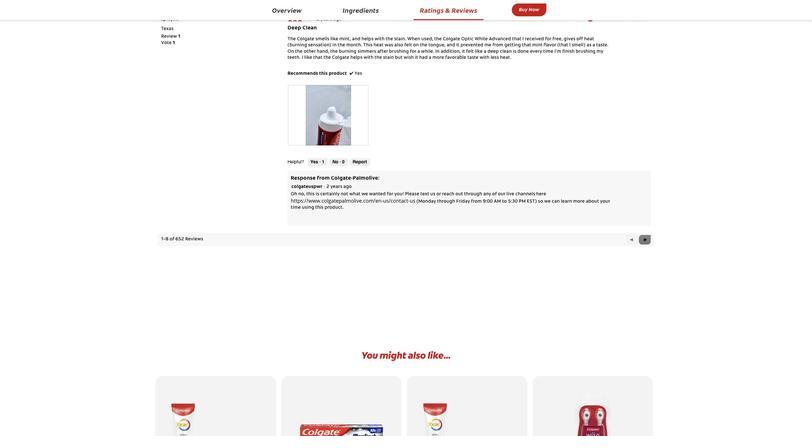 Task type: locate. For each thing, give the bounding box(es) containing it.
in
[[436, 49, 440, 54]]

0 horizontal spatial us
[[410, 198, 416, 205]]

my
[[597, 49, 604, 54]]

0 vertical spatial 2
[[317, 17, 320, 22]]

i left received
[[523, 37, 524, 41]]

simmers
[[358, 49, 376, 54]]

0 horizontal spatial more
[[433, 56, 444, 60]]

for up flavor
[[545, 37, 552, 41]]

2 horizontal spatial from
[[493, 43, 504, 48]]

colgate up the (burning
[[297, 37, 314, 41]]

colgate® total teeth whitening sensitivity toothpaste | co... image
[[421, 394, 514, 437]]

overview
[[272, 6, 302, 14]]

and up month.
[[352, 37, 361, 41]]

this inside oh no, this is certainly not what we wanted for you! please text us or reach out through any of our live channels here https://www.colgatepalmolive.com/en-us/contact-us
[[307, 193, 315, 197]]

received
[[595, 17, 615, 21]]

through
[[464, 193, 482, 197], [437, 200, 455, 204]]

1 horizontal spatial 2
[[327, 185, 330, 190]]

►
[[644, 238, 648, 243]]

years up 'smells'
[[321, 17, 332, 22]]

· up the certainly
[[324, 185, 326, 190]]

texas
[[161, 27, 174, 31]]

https://www.colgatepalmolive.com/en-
[[291, 198, 383, 205]]

more inside the colgate smells like mint, and helps with the stain. when used, the colgate optic white advanced that i received for free, gives off heat (burning sensation) in the month. this heat was also felt on the tongue, and it prevented me from getting that mint flavor (that i smell) as a taste. on the other hand, the burning simmers after brushing for a while. in addition, it felt like a deep clean is done every time i'm finish brushing my teeth. i like that the colgate helps with the stain but wish it had a more favorable taste with less heat.
[[433, 56, 444, 60]]

0 horizontal spatial like
[[304, 56, 312, 60]]

1 horizontal spatial heat
[[584, 37, 594, 41]]

and
[[352, 37, 361, 41], [447, 43, 455, 48]]

reviews
[[452, 6, 478, 14], [185, 238, 203, 242]]

list containing review
[[161, 34, 180, 46]]

like
[[331, 37, 338, 41], [475, 49, 483, 54], [304, 56, 312, 60]]

2 vertical spatial from
[[471, 200, 482, 204]]

stain
[[383, 56, 394, 60]]

0 vertical spatial it
[[456, 43, 460, 48]]

ingredients
[[343, 6, 379, 14]]

reviews inside "button"
[[452, 6, 478, 14]]

you!
[[395, 193, 404, 197]]

ratings & reviews button
[[414, 4, 484, 20]]

reviews right &
[[452, 6, 478, 14]]

0 vertical spatial reviews
[[452, 6, 478, 14]]

2 vertical spatial for
[[387, 193, 393, 197]]

1 vertical spatial i
[[570, 43, 571, 48]]

1 horizontal spatial it
[[456, 43, 460, 48]]

more right the learn
[[574, 200, 585, 204]]

from left 9:00
[[471, 200, 482, 204]]

flavor
[[544, 43, 556, 48]]

getting
[[505, 43, 521, 48]]

0 vertical spatial more
[[433, 56, 444, 60]]

0 vertical spatial helps
[[362, 37, 374, 41]]

list
[[161, 34, 180, 46]]

felt
[[405, 43, 412, 48], [466, 49, 474, 54]]

1 vertical spatial this
[[307, 193, 315, 197]]

· 2 years ago
[[314, 17, 344, 22]]

0 vertical spatial heat
[[584, 37, 594, 41]]

of right 1–8
[[170, 238, 174, 242]]

i down gives
[[570, 43, 571, 48]]

also
[[394, 43, 403, 48], [408, 350, 426, 362]]

2 horizontal spatial it
[[462, 49, 465, 54]]

1 vertical spatial us
[[410, 198, 416, 205]]

yes inside the content helpfulness group
[[311, 160, 318, 165]]

0 horizontal spatial brushing
[[389, 49, 409, 54]]

us left or
[[431, 193, 436, 197]]

2 up clean on the top left of page
[[317, 17, 320, 22]]

this left product
[[319, 72, 328, 76]]

0 vertical spatial from
[[493, 43, 504, 48]]

time down flavor
[[544, 49, 554, 54]]

0 horizontal spatial from
[[317, 176, 330, 181]]

1 horizontal spatial colgate
[[332, 56, 350, 60]]

⊞ received free product
[[588, 17, 645, 22]]

from
[[493, 43, 504, 48], [317, 176, 330, 181], [471, 200, 482, 204]]

· left no at the left top
[[320, 160, 321, 165]]

for up the us/contact-
[[387, 193, 393, 197]]

2 horizontal spatial colgate
[[443, 37, 460, 41]]

this down colgateuspwr
[[307, 193, 315, 197]]

helps
[[362, 37, 374, 41], [351, 56, 363, 60]]

us
[[431, 193, 436, 197], [410, 198, 416, 205]]

ago
[[334, 17, 342, 22], [344, 185, 352, 190]]

1 horizontal spatial through
[[464, 193, 482, 197]]

0 horizontal spatial with
[[364, 56, 374, 60]]

but
[[395, 56, 403, 60]]

about
[[586, 200, 599, 204]]

it up favorable
[[462, 49, 465, 54]]

buy now button
[[512, 4, 547, 16]]

1 vertical spatial is
[[316, 193, 319, 197]]

of inside oh no, this is certainly not what we wanted for you! please text us or reach out through any of our live channels here https://www.colgatepalmolive.com/en-us/contact-us
[[492, 193, 497, 197]]

0 horizontal spatial time
[[291, 206, 301, 211]]

more
[[433, 56, 444, 60], [574, 200, 585, 204]]

clean
[[303, 25, 317, 31]]

1
[[178, 35, 180, 39], [173, 41, 175, 45], [322, 160, 325, 165]]

2 horizontal spatial 1
[[322, 160, 325, 165]]

0 horizontal spatial for
[[387, 193, 393, 197]]

years down response from colgate-palmolive:
[[331, 185, 342, 190]]

that
[[512, 37, 522, 41], [522, 43, 531, 48], [313, 56, 323, 60]]

1 vertical spatial from
[[317, 176, 330, 181]]

for inside oh no, this is certainly not what we wanted for you! please text us or reach out through any of our live channels here https://www.colgatepalmolive.com/en-us/contact-us
[[387, 193, 393, 197]]

0 horizontal spatial ago
[[334, 17, 342, 22]]

through down reach
[[437, 200, 455, 204]]

0 vertical spatial yes
[[355, 72, 362, 76]]

· for yes · 1
[[320, 160, 321, 165]]

hand,
[[317, 49, 329, 54]]

with
[[375, 37, 385, 41], [364, 56, 374, 60], [480, 56, 490, 60]]

brushing down 'as'
[[576, 49, 596, 54]]

a down on on the right top of page
[[418, 49, 420, 54]]

product
[[329, 72, 347, 76]]

0 vertical spatial also
[[394, 43, 403, 48]]

clean
[[500, 49, 512, 54]]

from inside (monday through friday from 9:00 am to 5:30 pm est) so we can learn more about your time using this product.
[[471, 200, 482, 204]]

the right in
[[338, 43, 345, 48]]

wish
[[404, 56, 414, 60]]

1 horizontal spatial reviews
[[452, 6, 478, 14]]

oh no, this is certainly not what we wanted for you! please text us or reach out through any of our live channels here https://www.colgatepalmolive.com/en-us/contact-us
[[291, 193, 546, 205]]

is inside the colgate smells like mint, and helps with the stain. when used, the colgate optic white advanced that i received for free, gives off heat (burning sensation) in the month. this heat was also felt on the tongue, and it prevented me from getting that mint flavor (that i smell) as a taste. on the other hand, the burning simmers after brushing for a while. in addition, it felt like a deep clean is done every time i'm finish brushing my teeth. i like that the colgate helps with the stain but wish it had a more favorable taste with less heat.
[[513, 49, 517, 54]]

1 vertical spatial and
[[447, 43, 455, 48]]

ago up mint,
[[334, 17, 342, 22]]

other
[[304, 49, 316, 54]]

report
[[353, 160, 367, 165]]

after
[[378, 49, 388, 54]]

1 horizontal spatial like
[[331, 37, 338, 41]]

reviews right 652
[[185, 238, 203, 242]]

0 horizontal spatial also
[[394, 43, 403, 48]]

colgate up addition,
[[443, 37, 460, 41]]

2 brushing from the left
[[576, 49, 596, 54]]

response from colgate-palmolive:
[[291, 176, 380, 181]]

advanced
[[489, 37, 511, 41]]

we right what
[[362, 193, 368, 197]]

was
[[385, 43, 393, 48]]

helps up this
[[362, 37, 374, 41]]

0 vertical spatial through
[[464, 193, 482, 197]]

with down simmers
[[364, 56, 374, 60]]

brushing up but at the top of the page
[[389, 49, 409, 54]]

like down other at the top left
[[304, 56, 312, 60]]

0 vertical spatial we
[[362, 193, 368, 197]]

the down after
[[375, 56, 382, 60]]

1 horizontal spatial felt
[[466, 49, 474, 54]]

★★★★★
[[288, 17, 312, 22], [288, 17, 312, 22]]

yes
[[355, 72, 362, 76], [311, 160, 318, 165]]

colgate down the burning
[[332, 56, 350, 60]]

1 vertical spatial helps
[[351, 56, 363, 60]]

2 vertical spatial that
[[313, 56, 323, 60]]

might
[[380, 350, 406, 362]]

also inside the colgate smells like mint, and helps with the stain. when used, the colgate optic white advanced that i received for free, gives off heat (burning sensation) in the month. this heat was also felt on the tongue, and it prevented me from getting that mint flavor (that i smell) as a taste. on the other hand, the burning simmers after brushing for a while. in addition, it felt like a deep clean is done every time i'm finish brushing my teeth. i like that the colgate helps with the stain but wish it had a more favorable taste with less heat.
[[394, 43, 403, 48]]

stain.
[[394, 37, 406, 41]]

0 horizontal spatial is
[[316, 193, 319, 197]]

0
[[342, 160, 345, 165]]

from down advanced
[[493, 43, 504, 48]]

text
[[421, 193, 429, 197]]

2 up the certainly
[[327, 185, 330, 190]]

also left like…
[[408, 350, 426, 362]]

with left less
[[480, 56, 490, 60]]

1 horizontal spatial brushing
[[576, 49, 596, 54]]

1 vertical spatial it
[[462, 49, 465, 54]]

felt down prevented
[[466, 49, 474, 54]]

0 horizontal spatial reviews
[[185, 238, 203, 242]]

colgate
[[297, 37, 314, 41], [443, 37, 460, 41], [332, 56, 350, 60]]

0 horizontal spatial 1
[[173, 41, 175, 45]]

this
[[364, 43, 373, 48]]

no,
[[299, 193, 305, 197]]

free
[[616, 17, 626, 21]]

no
[[333, 160, 339, 165]]

this right using
[[315, 206, 324, 211]]

teeth.
[[288, 56, 301, 60]]

1 vertical spatial 1
[[173, 41, 175, 45]]

and up addition,
[[447, 43, 455, 48]]

2 vertical spatial 1
[[322, 160, 325, 165]]

1 horizontal spatial i
[[523, 37, 524, 41]]

total® whitening gel toothpaste | colgate® image
[[169, 394, 263, 437]]

1 horizontal spatial 1
[[178, 35, 180, 39]]

1 vertical spatial also
[[408, 350, 426, 362]]

deep clean
[[288, 25, 317, 31]]

yes right helpful?
[[311, 160, 318, 165]]

is
[[513, 49, 517, 54], [316, 193, 319, 197]]

like up in
[[331, 37, 338, 41]]

1 right vote
[[173, 41, 175, 45]]

1 vertical spatial time
[[291, 206, 301, 211]]

0 horizontal spatial through
[[437, 200, 455, 204]]

(monday through friday from 9:00 am to 5:30 pm est) so we can learn more about your time using this product.
[[291, 200, 610, 211]]

like up taste
[[475, 49, 483, 54]]

the down in
[[331, 49, 338, 54]]

time
[[544, 49, 554, 54], [291, 206, 301, 211]]

felt left on on the right top of page
[[405, 43, 412, 48]]

more down in
[[433, 56, 444, 60]]

1 left no at the left top
[[322, 160, 325, 165]]

2 horizontal spatial like
[[475, 49, 483, 54]]

0 horizontal spatial and
[[352, 37, 361, 41]]

also down stain.
[[394, 43, 403, 48]]

1 horizontal spatial of
[[492, 193, 497, 197]]

we inside (monday through friday from 9:00 am to 5:30 pm est) so we can learn more about your time using this product.
[[545, 200, 551, 204]]

1 vertical spatial ago
[[344, 185, 352, 190]]

is down getting
[[513, 49, 517, 54]]

that up done
[[522, 43, 531, 48]]

that down hand,
[[313, 56, 323, 60]]

a
[[593, 43, 595, 48], [418, 49, 420, 54], [484, 49, 487, 54], [429, 56, 432, 60]]

with up after
[[375, 37, 385, 41]]

0 horizontal spatial felt
[[405, 43, 412, 48]]

· left 0 on the left of page
[[340, 160, 341, 165]]

for down on on the right top of page
[[410, 49, 417, 54]]

0 horizontal spatial i
[[302, 56, 303, 60]]

2
[[317, 17, 320, 22], [327, 185, 330, 190]]

1 horizontal spatial is
[[513, 49, 517, 54]]

0 horizontal spatial yes
[[311, 160, 318, 165]]

through up friday
[[464, 193, 482, 197]]

a right 'as'
[[593, 43, 595, 48]]

1 right review
[[178, 35, 180, 39]]

1 vertical spatial 2
[[327, 185, 330, 190]]

1 vertical spatial we
[[545, 200, 551, 204]]

est)
[[527, 200, 537, 204]]

the up tongue,
[[435, 37, 442, 41]]

yes right the ✔
[[355, 72, 362, 76]]

0 vertical spatial of
[[492, 193, 497, 197]]

time inside the colgate smells like mint, and helps with the stain. when used, the colgate optic white advanced that i received for free, gives off heat (burning sensation) in the month. this heat was also felt on the tongue, and it prevented me from getting that mint flavor (that i smell) as a taste. on the other hand, the burning simmers after brushing for a while. in addition, it felt like a deep clean is done every time i'm finish brushing my teeth. i like that the colgate helps with the stain but wish it had a more favorable taste with less heat.
[[544, 49, 554, 54]]

1 inside the content helpfulness group
[[322, 160, 325, 165]]

1 vertical spatial like
[[475, 49, 483, 54]]

it up addition,
[[456, 43, 460, 48]]

0 horizontal spatial we
[[362, 193, 368, 197]]

the down hand,
[[324, 56, 331, 60]]

buy
[[519, 6, 528, 12]]

0 horizontal spatial heat
[[374, 43, 384, 48]]

1 horizontal spatial yes
[[355, 72, 362, 76]]

a right had at the top of the page
[[429, 56, 432, 60]]

time left using
[[291, 206, 301, 211]]

is down 'colgateuspwr · 2 years ago'
[[316, 193, 319, 197]]

i right teeth.
[[302, 56, 303, 60]]

that up getting
[[512, 37, 522, 41]]

us down the please
[[410, 198, 416, 205]]

2 horizontal spatial for
[[545, 37, 552, 41]]

heat up 'as'
[[584, 37, 594, 41]]

1 vertical spatial that
[[522, 43, 531, 48]]

0 vertical spatial is
[[513, 49, 517, 54]]

heat up after
[[374, 43, 384, 48]]

0 vertical spatial us
[[431, 193, 436, 197]]

0 vertical spatial ago
[[334, 17, 342, 22]]

1 vertical spatial for
[[410, 49, 417, 54]]

less
[[491, 56, 499, 60]]

had
[[420, 56, 428, 60]]

through inside oh no, this is certainly not what we wanted for you! please text us or reach out through any of our live channels here https://www.colgatepalmolive.com/en-us/contact-us
[[464, 193, 482, 197]]

from up 'colgateuspwr · 2 years ago'
[[317, 176, 330, 181]]

of left our
[[492, 193, 497, 197]]

helps down the burning
[[351, 56, 363, 60]]

5:30
[[508, 200, 518, 204]]

0 horizontal spatial that
[[313, 56, 323, 60]]

the
[[386, 37, 393, 41], [435, 37, 442, 41], [338, 43, 345, 48], [420, 43, 428, 48], [295, 49, 303, 54], [331, 49, 338, 54], [324, 56, 331, 60], [375, 56, 382, 60]]

it left had at the top of the page
[[415, 56, 418, 60]]

reach
[[442, 193, 455, 197]]

ago up not
[[344, 185, 352, 190]]

1 horizontal spatial from
[[471, 200, 482, 204]]

0 vertical spatial i
[[523, 37, 524, 41]]

oh
[[291, 193, 297, 197]]

we right so
[[545, 200, 551, 204]]

colgateuspwr · 2 years ago
[[292, 185, 354, 190]]

(monday
[[417, 200, 436, 204]]

2 vertical spatial this
[[315, 206, 324, 211]]

1 vertical spatial through
[[437, 200, 455, 204]]



Task type: vqa. For each thing, say whether or not it's contained in the screenshot.
(burning
yes



Task type: describe. For each thing, give the bounding box(es) containing it.
1–8
[[161, 238, 169, 242]]

free,
[[553, 37, 563, 41]]

used,
[[422, 37, 433, 41]]

as
[[587, 43, 592, 48]]

us/contact-
[[383, 198, 410, 205]]

0 vertical spatial this
[[319, 72, 328, 76]]

(that
[[558, 43, 569, 48]]

prevented
[[461, 43, 484, 48]]

what
[[350, 193, 361, 197]]

product
[[627, 17, 645, 21]]

max fresh® charcoal mint toothpaste | colgate® image
[[299, 394, 385, 437]]

the
[[288, 37, 296, 41]]

content helpfulness group
[[288, 159, 370, 166]]

not
[[341, 193, 348, 197]]

0 vertical spatial for
[[545, 37, 552, 41]]

is inside oh no, this is certainly not what we wanted for you! please text us or reach out through any of our live channels here https://www.colgatepalmolive.com/en-us/contact-us
[[316, 193, 319, 197]]

time inside (monday through friday from 9:00 am to 5:30 pm est) so we can learn more about your time using this product.
[[291, 206, 301, 211]]

addition,
[[441, 49, 461, 54]]

&
[[446, 6, 450, 14]]

optic
[[461, 37, 474, 41]]

certainly
[[320, 193, 340, 197]]

ingredients button
[[337, 4, 385, 18]]

we inside oh no, this is certainly not what we wanted for you! please text us or reach out through any of our live channels here https://www.colgatepalmolive.com/en-us/contact-us
[[362, 193, 368, 197]]

wisp™ optic white™ mini-brush | colgate® image
[[558, 394, 628, 437]]

review photo 1. image
[[289, 85, 368, 146]]

done
[[518, 49, 529, 54]]

taste.
[[597, 43, 609, 48]]

⊞
[[588, 17, 593, 22]]

1 vertical spatial years
[[331, 185, 342, 190]]

report button
[[350, 159, 370, 166]]

1 horizontal spatial that
[[512, 37, 522, 41]]

0 vertical spatial 1
[[178, 35, 180, 39]]

0 vertical spatial and
[[352, 37, 361, 41]]

channels
[[516, 193, 535, 197]]

a down me
[[484, 49, 487, 54]]

0 horizontal spatial colgate
[[297, 37, 314, 41]]

the down the (burning
[[295, 49, 303, 54]]

· for colgateuspwr · 2 years ago
[[324, 185, 326, 190]]

2 horizontal spatial with
[[480, 56, 490, 60]]

◄ button
[[626, 236, 638, 245]]

spicyk6
[[161, 17, 179, 22]]

652
[[176, 238, 184, 242]]

any
[[484, 193, 491, 197]]

more inside (monday through friday from 9:00 am to 5:30 pm est) so we can learn more about your time using this product.
[[574, 200, 585, 204]]

https://www.colgatepalmolive.com/en-us/contact-us link
[[291, 198, 416, 205]]

colgateuspwr
[[292, 185, 323, 190]]

vote
[[161, 41, 172, 45]]

mint
[[533, 43, 543, 48]]

1–8 of 652 reviews alert
[[161, 238, 206, 242]]

1 vertical spatial felt
[[466, 49, 474, 54]]

1 horizontal spatial with
[[375, 37, 385, 41]]

you might also like…
[[362, 350, 451, 362]]

· for no · 0
[[340, 160, 341, 165]]

2 vertical spatial like
[[304, 56, 312, 60]]

live
[[507, 193, 515, 197]]

wanted
[[369, 193, 386, 197]]

off
[[577, 37, 583, 41]]

review 1 vote 1
[[161, 35, 180, 45]]

9:00
[[483, 200, 493, 204]]

through inside (monday through friday from 9:00 am to 5:30 pm est) so we can learn more about your time using this product.
[[437, 200, 455, 204]]

you
[[362, 350, 378, 362]]

now
[[529, 6, 540, 12]]

0 vertical spatial years
[[321, 17, 332, 22]]

tongue,
[[429, 43, 446, 48]]

0 horizontal spatial of
[[170, 238, 174, 242]]

or
[[437, 193, 441, 197]]

0 horizontal spatial 2
[[317, 17, 320, 22]]

mint,
[[340, 37, 351, 41]]

0 horizontal spatial it
[[415, 56, 418, 60]]

helpful?
[[288, 160, 304, 165]]

1 brushing from the left
[[389, 49, 409, 54]]

palmolive:
[[353, 176, 380, 181]]

finish
[[563, 49, 575, 54]]

please
[[405, 193, 420, 197]]

the colgate smells like mint, and helps with the stain. when used, the colgate optic white advanced that i received for free, gives off heat (burning sensation) in the month. this heat was also felt on the tongue, and it prevented me from getting that mint flavor (that i smell) as a taste. on the other hand, the burning simmers after brushing for a while. in addition, it felt like a deep clean is done every time i'm finish brushing my teeth. i like that the colgate helps with the stain but wish it had a more favorable taste with less heat.
[[288, 37, 609, 60]]

1 horizontal spatial and
[[447, 43, 455, 48]]

product.
[[325, 206, 344, 211]]

gives
[[564, 37, 576, 41]]

white
[[475, 37, 488, 41]]

ratings
[[420, 6, 444, 14]]

the up 'was'
[[386, 37, 393, 41]]

► button
[[639, 236, 651, 245]]

2 horizontal spatial i
[[570, 43, 571, 48]]

yes · 1
[[311, 160, 325, 165]]

taste
[[468, 56, 479, 60]]

on
[[288, 49, 294, 54]]

me
[[485, 43, 492, 48]]

2 vertical spatial i
[[302, 56, 303, 60]]

using
[[302, 206, 314, 211]]

0 vertical spatial like
[[331, 37, 338, 41]]

while.
[[421, 49, 434, 54]]

1 horizontal spatial also
[[408, 350, 426, 362]]

(burning
[[288, 43, 307, 48]]

burning
[[339, 49, 357, 54]]

1 vertical spatial heat
[[374, 43, 384, 48]]

here
[[537, 193, 546, 197]]

buy now
[[519, 6, 540, 12]]

no · 0
[[333, 160, 345, 165]]

when
[[408, 37, 420, 41]]

to
[[502, 200, 507, 204]]

1–8 of 652 reviews
[[161, 238, 206, 242]]

every
[[530, 49, 542, 54]]

1 horizontal spatial for
[[410, 49, 417, 54]]

the down used,
[[420, 43, 428, 48]]

deep
[[488, 49, 499, 54]]

from inside the colgate smells like mint, and helps with the stain. when used, the colgate optic white advanced that i received for free, gives off heat (burning sensation) in the month. this heat was also felt on the tongue, and it prevented me from getting that mint flavor (that i smell) as a taste. on the other hand, the burning simmers after brushing for a while. in addition, it felt like a deep clean is done every time i'm finish brushing my teeth. i like that the colgate helps with the stain but wish it had a more favorable taste with less heat.
[[493, 43, 504, 48]]

◄
[[630, 238, 634, 243]]

✔
[[350, 72, 354, 76]]

am
[[494, 200, 501, 204]]

· up clean on the top left of page
[[314, 17, 316, 22]]

month.
[[346, 43, 362, 48]]

in
[[333, 43, 337, 48]]

recommends this product ✔ yes
[[288, 72, 362, 76]]

this inside (monday through friday from 9:00 am to 5:30 pm est) so we can learn more about your time using this product.
[[315, 206, 324, 211]]

1 horizontal spatial us
[[431, 193, 436, 197]]



